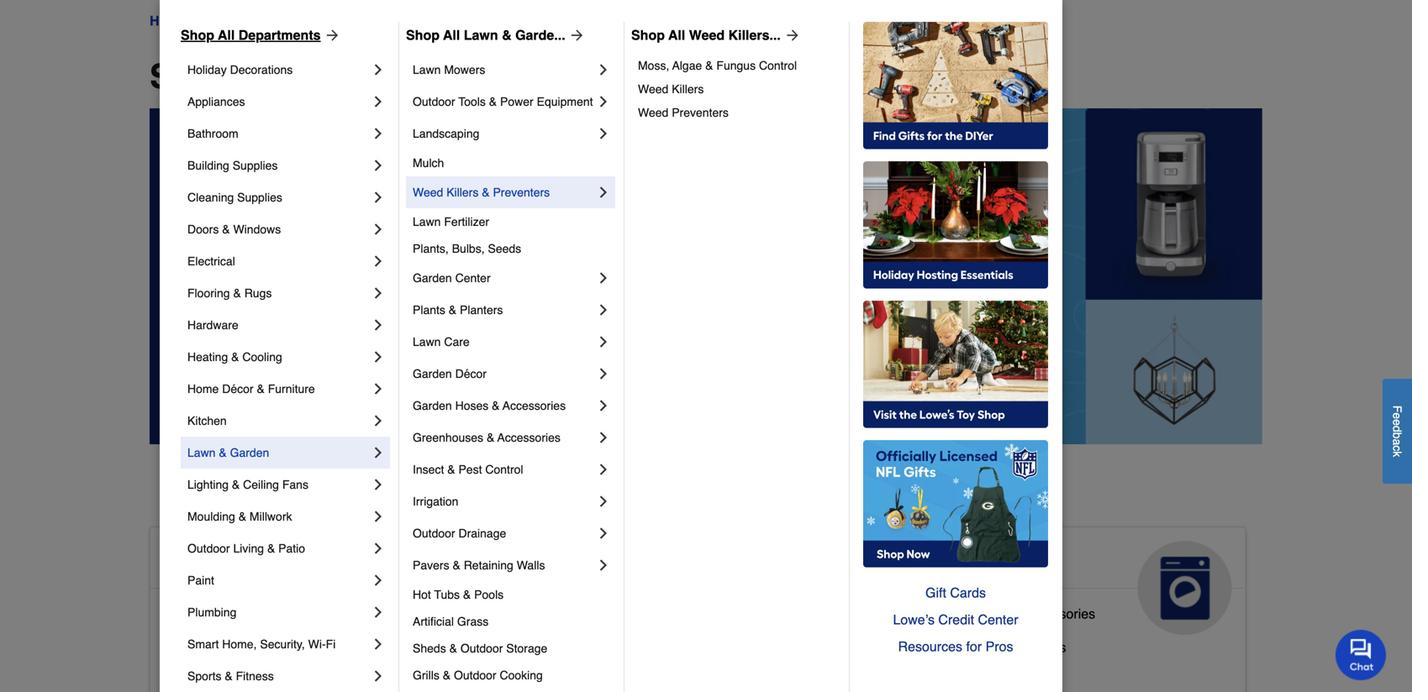 Task type: locate. For each thing, give the bounding box(es) containing it.
& left ceiling at the left bottom
[[232, 478, 240, 492]]

chevron right image for outdoor tools & power equipment
[[595, 93, 612, 110]]

equipment
[[537, 95, 593, 108]]

4 accessible from the top
[[164, 674, 228, 689]]

preventers down weed killers
[[672, 106, 729, 119]]

e
[[1391, 413, 1405, 419], [1391, 419, 1405, 426]]

0 vertical spatial care
[[444, 335, 470, 349]]

chevron right image for kitchen
[[370, 413, 387, 430]]

home inside home décor & furniture link
[[187, 383, 219, 396]]

1 horizontal spatial center
[[978, 612, 1019, 628]]

arrow right image for shop all lawn & garde...
[[566, 27, 586, 44]]

algae
[[672, 59, 702, 72]]

chevron right image
[[370, 61, 387, 78], [595, 61, 612, 78], [595, 125, 612, 142], [370, 221, 387, 238], [595, 270, 612, 287], [595, 334, 612, 351], [595, 366, 612, 383], [370, 413, 387, 430], [595, 430, 612, 446], [370, 509, 387, 525], [370, 541, 387, 557], [370, 573, 387, 589], [370, 668, 387, 685]]

killers down 'algae'
[[672, 82, 704, 96]]

lowe's
[[893, 612, 935, 628]]

0 horizontal spatial arrow right image
[[566, 27, 586, 44]]

& right the tubs
[[463, 589, 471, 602]]

chevron right image for bathroom
[[370, 125, 387, 142]]

killers up fertilizer at the top left of page
[[447, 186, 479, 199]]

livestock
[[539, 633, 595, 649]]

outdoor drainage link
[[413, 518, 595, 550]]

control down killers...
[[759, 59, 797, 72]]

animal & pet care link
[[525, 528, 871, 636]]

garden inside 'link'
[[413, 272, 452, 285]]

0 horizontal spatial furniture
[[268, 383, 315, 396]]

control
[[759, 59, 797, 72], [485, 463, 523, 477]]

chillers
[[1022, 640, 1066, 656]]

0 horizontal spatial appliances link
[[187, 86, 370, 118]]

visit the lowe's toy shop. image
[[863, 301, 1048, 429]]

décor up hoses
[[455, 367, 487, 381]]

0 vertical spatial décor
[[455, 367, 487, 381]]

pet inside animal & pet care
[[647, 548, 684, 575]]

1 vertical spatial center
[[978, 612, 1019, 628]]

appliances link up "chillers"
[[900, 528, 1246, 636]]

lighting
[[187, 478, 229, 492]]

e up d on the bottom
[[1391, 413, 1405, 419]]

1 horizontal spatial décor
[[455, 367, 487, 381]]

all for shop all departments
[[242, 57, 285, 96]]

1 horizontal spatial appliances link
[[900, 528, 1246, 636]]

furniture right "houses," on the left of page
[[666, 667, 720, 683]]

outdoor living & patio link
[[187, 533, 370, 565]]

garden hoses & accessories
[[413, 399, 566, 413]]

lawn fertilizer link
[[413, 209, 612, 235]]

2 arrow right image from the left
[[781, 27, 801, 44]]

accessible inside accessible bedroom link
[[164, 640, 228, 656]]

accessories up insect & pest control link
[[498, 431, 561, 445]]

killers for weed killers
[[672, 82, 704, 96]]

1 vertical spatial accessories
[[498, 431, 561, 445]]

& right 'algae'
[[706, 59, 713, 72]]

& right the doors
[[222, 223, 230, 236]]

0 horizontal spatial care
[[444, 335, 470, 349]]

garden down plants,
[[413, 272, 452, 285]]

appliances down holiday
[[187, 95, 245, 108]]

accessible down smart
[[164, 674, 228, 689]]

&
[[502, 27, 512, 43], [706, 59, 713, 72], [489, 95, 497, 108], [482, 186, 490, 199], [222, 223, 230, 236], [233, 287, 241, 300], [449, 304, 457, 317], [231, 351, 239, 364], [257, 383, 265, 396], [492, 399, 500, 413], [487, 431, 495, 445], [219, 446, 227, 460], [447, 463, 455, 477], [232, 478, 240, 492], [239, 510, 246, 524], [267, 542, 275, 556], [624, 548, 641, 575], [453, 559, 461, 573], [463, 589, 471, 602], [1011, 607, 1020, 622], [975, 640, 983, 656], [449, 642, 457, 656], [654, 667, 663, 683], [443, 669, 451, 683], [225, 670, 233, 684], [267, 674, 276, 689]]

outdoor up landscaping
[[413, 95, 455, 108]]

garden up greenhouses
[[413, 399, 452, 413]]

resources
[[898, 639, 963, 655]]

smart home, security, wi-fi link
[[187, 629, 370, 661]]

outdoor for outdoor living & patio
[[187, 542, 230, 556]]

& left pest
[[447, 463, 455, 477]]

e up b
[[1391, 419, 1405, 426]]

lawn mowers link
[[413, 54, 595, 86]]

beds,
[[563, 667, 597, 683]]

chevron right image for building supplies
[[370, 157, 387, 174]]

resources for pros
[[898, 639, 1014, 655]]

sheds & outdoor storage
[[413, 642, 548, 656]]

kitchen link
[[187, 405, 370, 437]]

all for shop all lawn & garde...
[[443, 27, 460, 43]]

lawn for lawn care
[[413, 335, 441, 349]]

accessible up 'sports'
[[164, 640, 228, 656]]

0 horizontal spatial appliances
[[187, 95, 245, 108]]

2 accessible from the top
[[164, 607, 228, 622]]

lawn for lawn fertilizer
[[413, 215, 441, 229]]

garden down lawn care
[[413, 367, 452, 381]]

chevron right image for holiday decorations
[[370, 61, 387, 78]]

0 horizontal spatial shop
[[181, 27, 214, 43]]

& down cooling
[[257, 383, 265, 396]]

holiday decorations
[[187, 63, 293, 77]]

& right parts
[[1011, 607, 1020, 622]]

accessible inside 'accessible bathroom' link
[[164, 607, 228, 622]]

control up irrigation link
[[485, 463, 523, 477]]

appliance
[[913, 607, 972, 622]]

0 vertical spatial supplies
[[233, 159, 278, 172]]

weed down mulch
[[413, 186, 443, 199]]

lowe's credit center
[[893, 612, 1019, 628]]

& right animal
[[624, 548, 641, 575]]

1 horizontal spatial appliances
[[913, 548, 1039, 575]]

chevron right image for hardware
[[370, 317, 387, 334]]

artificial grass link
[[413, 609, 612, 636]]

walls
[[517, 559, 545, 573]]

lawn up plants,
[[413, 215, 441, 229]]

0 vertical spatial center
[[455, 272, 491, 285]]

care down plants & planters
[[444, 335, 470, 349]]

2 e from the top
[[1391, 419, 1405, 426]]

0 horizontal spatial pet
[[539, 667, 559, 683]]

2 shop from the left
[[406, 27, 440, 43]]

outdoor for outdoor tools & power equipment
[[413, 95, 455, 108]]

kitchen
[[187, 414, 227, 428]]

home,
[[222, 638, 257, 652]]

0 horizontal spatial preventers
[[493, 186, 550, 199]]

center
[[455, 272, 491, 285], [978, 612, 1019, 628]]

1 horizontal spatial furniture
[[666, 667, 720, 683]]

plants, bulbs, seeds link
[[413, 235, 612, 262]]

chevron right image
[[370, 93, 387, 110], [595, 93, 612, 110], [370, 125, 387, 142], [370, 157, 387, 174], [595, 184, 612, 201], [370, 189, 387, 206], [370, 253, 387, 270], [370, 285, 387, 302], [595, 302, 612, 319], [370, 317, 387, 334], [370, 349, 387, 366], [370, 381, 387, 398], [595, 398, 612, 414], [370, 445, 387, 462], [595, 462, 612, 478], [370, 477, 387, 494], [595, 494, 612, 510], [595, 525, 612, 542], [595, 557, 612, 574], [370, 605, 387, 621], [370, 636, 387, 653]]

supplies up cleaning supplies
[[233, 159, 278, 172]]

beverage & wine chillers link
[[913, 636, 1066, 670]]

& left rugs
[[233, 287, 241, 300]]

shop up lawn mowers
[[406, 27, 440, 43]]

1 horizontal spatial preventers
[[672, 106, 729, 119]]

center up the pros
[[978, 612, 1019, 628]]

departments up holiday decorations link
[[239, 27, 321, 43]]

cards
[[950, 586, 986, 601]]

shop
[[150, 57, 234, 96]]

planters
[[460, 304, 503, 317]]

gift cards link
[[863, 580, 1048, 607]]

bathroom link
[[187, 118, 370, 150]]

accessible inside accessible home link
[[164, 548, 287, 575]]

shop all weed killers...
[[631, 27, 781, 43]]

supplies up "houses," on the left of page
[[598, 633, 650, 649]]

weed down weed killers
[[638, 106, 669, 119]]

all up 'algae'
[[669, 27, 685, 43]]

home décor & furniture link
[[187, 373, 370, 405]]

lawn down plants
[[413, 335, 441, 349]]

1 vertical spatial décor
[[222, 383, 254, 396]]

1 horizontal spatial pet
[[647, 548, 684, 575]]

accessible up smart
[[164, 607, 228, 622]]

3 shop from the left
[[631, 27, 665, 43]]

arrow right image
[[321, 27, 341, 44]]

& right plants
[[449, 304, 457, 317]]

shop inside 'link'
[[181, 27, 214, 43]]

2 horizontal spatial shop
[[631, 27, 665, 43]]

lawn care link
[[413, 326, 595, 358]]

departments up landscaping
[[294, 57, 500, 96]]

& left cooling
[[231, 351, 239, 364]]

mowers
[[444, 63, 485, 77]]

& left garde... on the left top of the page
[[502, 27, 512, 43]]

chevron right image for plumbing
[[370, 605, 387, 621]]

1 horizontal spatial care
[[539, 575, 591, 602]]

windows
[[233, 223, 281, 236]]

& right grills
[[443, 669, 451, 683]]

outdoor inside 'link'
[[187, 542, 230, 556]]

greenhouses & accessories link
[[413, 422, 595, 454]]

supplies
[[233, 159, 278, 172], [237, 191, 282, 204], [598, 633, 650, 649]]

insect
[[413, 463, 444, 477]]

weed inside shop all weed killers... link
[[689, 27, 725, 43]]

garden up lighting & ceiling fans
[[230, 446, 269, 460]]

weed inside the weed killers & preventers link
[[413, 186, 443, 199]]

fertilizer
[[444, 215, 489, 229]]

outdoor
[[413, 95, 455, 108], [413, 527, 455, 541], [187, 542, 230, 556], [461, 642, 503, 656], [454, 669, 497, 683]]

0 vertical spatial accessories
[[503, 399, 566, 413]]

lawn for lawn & garden
[[187, 446, 216, 460]]

lawn fertilizer
[[413, 215, 489, 229]]

chevron right image for garden hoses & accessories
[[595, 398, 612, 414]]

home décor & furniture
[[187, 383, 315, 396]]

lawn up mowers
[[464, 27, 498, 43]]

arrow right image up the 'equipment'
[[566, 27, 586, 44]]

3 accessible from the top
[[164, 640, 228, 656]]

1 vertical spatial supplies
[[237, 191, 282, 204]]

décor
[[455, 367, 487, 381], [222, 383, 254, 396]]

care inside lawn care 'link'
[[444, 335, 470, 349]]

bathroom up building at the left top
[[187, 127, 239, 140]]

care down the walls
[[539, 575, 591, 602]]

heating & cooling link
[[187, 341, 370, 373]]

0 horizontal spatial killers
[[447, 186, 479, 199]]

garden décor link
[[413, 358, 595, 390]]

0 horizontal spatial décor
[[222, 383, 254, 396]]

all up 'holiday decorations'
[[218, 27, 235, 43]]

lawn
[[464, 27, 498, 43], [413, 63, 441, 77], [413, 215, 441, 229], [413, 335, 441, 349], [187, 446, 216, 460]]

& inside animal & pet care
[[624, 548, 641, 575]]

shop all departments
[[150, 57, 500, 96]]

outdoor down moulding
[[187, 542, 230, 556]]

center down the bulbs, on the left top of page
[[455, 272, 491, 285]]

accessories up "chillers"
[[1024, 607, 1096, 622]]

garde...
[[515, 27, 566, 43]]

k
[[1391, 452, 1405, 457]]

accessible home image
[[389, 541, 483, 636]]

bathroom up "smart home, security, wi-fi" on the bottom left
[[232, 607, 290, 622]]

lawn & garden link
[[187, 437, 370, 469]]

1 vertical spatial care
[[539, 575, 591, 602]]

weed for weed killers & preventers
[[413, 186, 443, 199]]

chevron right image for weed killers & preventers
[[595, 184, 612, 201]]

1 horizontal spatial control
[[759, 59, 797, 72]]

drainage
[[459, 527, 506, 541]]

1 vertical spatial furniture
[[666, 667, 720, 683]]

center inside 'link'
[[455, 272, 491, 285]]

arrow right image inside shop all lawn & garde... link
[[566, 27, 586, 44]]

shop up holiday
[[181, 27, 214, 43]]

& right "houses," on the left of page
[[654, 667, 663, 683]]

garden for garden center
[[413, 272, 452, 285]]

furniture inside "link"
[[666, 667, 720, 683]]

all up lawn mowers
[[443, 27, 460, 43]]

all
[[218, 27, 235, 43], [443, 27, 460, 43], [669, 27, 685, 43], [242, 57, 285, 96]]

0 horizontal spatial center
[[455, 272, 491, 285]]

patio
[[278, 542, 305, 556]]

chevron right image for electrical
[[370, 253, 387, 270]]

enjoy savings year-round. no matter what you're shopping for, find what you need at a great price. image
[[150, 108, 1263, 445]]

accessible inside "accessible entry & home" link
[[164, 674, 228, 689]]

mulch
[[413, 156, 444, 170]]

irrigation
[[413, 495, 459, 509]]

chevron right image for cleaning supplies
[[370, 189, 387, 206]]

appliances up 'cards'
[[913, 548, 1039, 575]]

all inside shop all lawn & garde... link
[[443, 27, 460, 43]]

home inside "accessible entry & home" link
[[280, 674, 316, 689]]

decorations
[[230, 63, 293, 77]]

chat invite button image
[[1336, 630, 1387, 681]]

weed for weed preventers
[[638, 106, 669, 119]]

chevron right image for greenhouses & accessories
[[595, 430, 612, 446]]

furniture down heating & cooling link
[[268, 383, 315, 396]]

chevron right image for flooring & rugs
[[370, 285, 387, 302]]

1 arrow right image from the left
[[566, 27, 586, 44]]

weed down the moss,
[[638, 82, 669, 96]]

chevron right image for garden center
[[595, 270, 612, 287]]

weed inside weed preventers link
[[638, 106, 669, 119]]

lawn left mowers
[[413, 63, 441, 77]]

outdoor down irrigation
[[413, 527, 455, 541]]

doors & windows link
[[187, 214, 370, 246]]

all inside shop all weed killers... link
[[669, 27, 685, 43]]

plants & planters link
[[413, 294, 595, 326]]

chevron right image for garden décor
[[595, 366, 612, 383]]

chevron right image for lawn care
[[595, 334, 612, 351]]

paint
[[187, 574, 214, 588]]

2 vertical spatial accessories
[[1024, 607, 1096, 622]]

1 vertical spatial control
[[485, 463, 523, 477]]

1 vertical spatial preventers
[[493, 186, 550, 199]]

décor down "heating & cooling"
[[222, 383, 254, 396]]

outdoor down the sheds & outdoor storage
[[454, 669, 497, 683]]

& down garden hoses & accessories
[[487, 431, 495, 445]]

arrow right image inside shop all weed killers... link
[[781, 27, 801, 44]]

furniture
[[268, 383, 315, 396], [666, 667, 720, 683]]

accessible down moulding
[[164, 548, 287, 575]]

plants, bulbs, seeds
[[413, 242, 521, 256]]

& right hoses
[[492, 399, 500, 413]]

1 accessible from the top
[[164, 548, 287, 575]]

décor for lawn
[[455, 367, 487, 381]]

outdoor living & patio
[[187, 542, 305, 556]]

find gifts for the diyer. image
[[863, 22, 1048, 150]]

0 vertical spatial control
[[759, 59, 797, 72]]

all for shop all departments
[[218, 27, 235, 43]]

shop up the moss,
[[631, 27, 665, 43]]

supplies up windows
[[237, 191, 282, 204]]

departments inside 'link'
[[239, 27, 321, 43]]

accessible bathroom
[[164, 607, 290, 622]]

0 vertical spatial pet
[[647, 548, 684, 575]]

weed up moss, algae & fungus control
[[689, 27, 725, 43]]

departments link
[[202, 11, 279, 31]]

1 horizontal spatial arrow right image
[[781, 27, 801, 44]]

& down accessible bedroom link
[[225, 670, 233, 684]]

all down shop all departments 'link'
[[242, 57, 285, 96]]

arrow right image up 'moss, algae & fungus control' link
[[781, 27, 801, 44]]

accessible bedroom
[[164, 640, 287, 656]]

& left millwork
[[239, 510, 246, 524]]

lawn down kitchen
[[187, 446, 216, 460]]

all inside shop all departments 'link'
[[218, 27, 235, 43]]

1 vertical spatial killers
[[447, 186, 479, 199]]

& right sheds
[[449, 642, 457, 656]]

artificial
[[413, 615, 454, 629]]

flooring & rugs
[[187, 287, 272, 300]]

& left patio on the left of page
[[267, 542, 275, 556]]

irrigation link
[[413, 486, 595, 518]]

1 horizontal spatial killers
[[672, 82, 704, 96]]

& left the pros
[[975, 640, 983, 656]]

décor for departments
[[222, 383, 254, 396]]

preventers up lawn fertilizer link
[[493, 186, 550, 199]]

appliances link down decorations
[[187, 86, 370, 118]]

1 shop from the left
[[181, 27, 214, 43]]

chevron right image for lighting & ceiling fans
[[370, 477, 387, 494]]

0 horizontal spatial control
[[485, 463, 523, 477]]

f e e d b a c k
[[1391, 406, 1405, 457]]

chevron right image for moulding & millwork
[[370, 509, 387, 525]]

2 vertical spatial supplies
[[598, 633, 650, 649]]

arrow right image
[[566, 27, 586, 44], [781, 27, 801, 44]]

weed inside weed killers link
[[638, 82, 669, 96]]

moulding & millwork link
[[187, 501, 370, 533]]

weed
[[689, 27, 725, 43], [638, 82, 669, 96], [638, 106, 669, 119], [413, 186, 443, 199]]

0 vertical spatial killers
[[672, 82, 704, 96]]

lawn inside 'link'
[[413, 335, 441, 349]]

insect & pest control
[[413, 463, 523, 477]]

& up fertilizer at the top left of page
[[482, 186, 490, 199]]

accessories up greenhouses & accessories link
[[503, 399, 566, 413]]

0 vertical spatial preventers
[[672, 106, 729, 119]]

1 horizontal spatial shop
[[406, 27, 440, 43]]



Task type: vqa. For each thing, say whether or not it's contained in the screenshot.
items
no



Task type: describe. For each thing, give the bounding box(es) containing it.
chevron right image for lawn mowers
[[595, 61, 612, 78]]

chevron right image for insect & pest control
[[595, 462, 612, 478]]

entry
[[232, 674, 263, 689]]

accessible for accessible entry & home
[[164, 674, 228, 689]]

sheds
[[413, 642, 446, 656]]

accessible home link
[[150, 528, 497, 636]]

0 vertical spatial appliances link
[[187, 86, 370, 118]]

killers for weed killers & preventers
[[447, 186, 479, 199]]

animal & pet care
[[539, 548, 684, 602]]

outdoor for outdoor drainage
[[413, 527, 455, 541]]

chevron right image for pavers & retaining walls
[[595, 557, 612, 574]]

accessible bedroom link
[[164, 636, 287, 670]]

holiday
[[187, 63, 227, 77]]

grills
[[413, 669, 440, 683]]

& up lighting
[[219, 446, 227, 460]]

1 vertical spatial appliances link
[[900, 528, 1246, 636]]

chevron right image for smart home, security, wi-fi
[[370, 636, 387, 653]]

plumbing link
[[187, 597, 370, 629]]

supplies for building supplies
[[233, 159, 278, 172]]

shop all lawn & garde... link
[[406, 25, 586, 45]]

sheds & outdoor storage link
[[413, 636, 612, 663]]

chevron right image for paint
[[370, 573, 387, 589]]

hot tubs & pools
[[413, 589, 504, 602]]

beverage
[[913, 640, 971, 656]]

accessible bathroom link
[[164, 603, 290, 636]]

accessible entry & home
[[164, 674, 316, 689]]

lawn for lawn mowers
[[413, 63, 441, 77]]

1 vertical spatial bathroom
[[232, 607, 290, 622]]

lighting & ceiling fans
[[187, 478, 309, 492]]

pools
[[474, 589, 504, 602]]

weed preventers link
[[638, 101, 837, 124]]

& inside 'link'
[[267, 542, 275, 556]]

chevron right image for home décor & furniture
[[370, 381, 387, 398]]

plumbing
[[187, 606, 237, 620]]

pros
[[986, 639, 1014, 655]]

shop all lawn & garde...
[[406, 27, 566, 43]]

pet beds, houses, & furniture link
[[539, 663, 720, 693]]

shop for shop all weed killers...
[[631, 27, 665, 43]]

moss, algae & fungus control
[[638, 59, 797, 72]]

accessible for accessible home
[[164, 548, 287, 575]]

1 vertical spatial pet
[[539, 667, 559, 683]]

arrow right image for shop all weed killers...
[[781, 27, 801, 44]]

storage
[[506, 642, 548, 656]]

smart home, security, wi-fi
[[187, 638, 336, 652]]

pavers & retaining walls
[[413, 559, 545, 573]]

houses,
[[601, 667, 650, 683]]

flooring & rugs link
[[187, 277, 370, 309]]

outdoor up the grills & outdoor cooking
[[461, 642, 503, 656]]

shop for shop all departments
[[181, 27, 214, 43]]

grills & outdoor cooking
[[413, 669, 543, 683]]

accessible for accessible bedroom
[[164, 640, 228, 656]]

garden center link
[[413, 262, 595, 294]]

garden center
[[413, 272, 491, 285]]

accessories for appliance parts & accessories
[[1024, 607, 1096, 622]]

shop for shop all lawn & garde...
[[406, 27, 440, 43]]

garden hoses & accessories link
[[413, 390, 595, 422]]

doors & windows
[[187, 223, 281, 236]]

holiday hosting essentials. image
[[863, 161, 1048, 289]]

greenhouses & accessories
[[413, 431, 561, 445]]

departments for shop
[[294, 57, 500, 96]]

& right the tools
[[489, 95, 497, 108]]

home inside accessible home link
[[294, 548, 359, 575]]

lawn mowers
[[413, 63, 485, 77]]

chevron right image for doors & windows
[[370, 221, 387, 238]]

millwork
[[250, 510, 292, 524]]

killers...
[[729, 27, 781, 43]]

sports
[[187, 670, 222, 684]]

garden décor
[[413, 367, 487, 381]]

chevron right image for plants & planters
[[595, 302, 612, 319]]

all for shop all weed killers...
[[669, 27, 685, 43]]

living
[[233, 542, 264, 556]]

chevron right image for appliances
[[370, 93, 387, 110]]

care inside animal & pet care
[[539, 575, 591, 602]]

weed for weed killers
[[638, 82, 669, 96]]

fungus
[[717, 59, 756, 72]]

0 vertical spatial furniture
[[268, 383, 315, 396]]

departments up 'holiday decorations'
[[202, 13, 279, 29]]

pavers & retaining walls link
[[413, 550, 595, 582]]

shop all departments
[[181, 27, 321, 43]]

credit
[[939, 612, 975, 628]]

moss, algae & fungus control link
[[638, 54, 837, 77]]

departments for shop
[[239, 27, 321, 43]]

chevron right image for outdoor living & patio
[[370, 541, 387, 557]]

holiday decorations link
[[187, 54, 370, 86]]

garden for garden décor
[[413, 367, 452, 381]]

1 e from the top
[[1391, 413, 1405, 419]]

f
[[1391, 406, 1405, 413]]

a
[[1391, 439, 1405, 446]]

lighting & ceiling fans link
[[187, 469, 370, 501]]

appliances image
[[1138, 541, 1232, 636]]

paint link
[[187, 565, 370, 597]]

hot tubs & pools link
[[413, 582, 612, 609]]

gift
[[926, 586, 947, 601]]

weed killers & preventers link
[[413, 177, 595, 209]]

hardware link
[[187, 309, 370, 341]]

b
[[1391, 433, 1405, 439]]

plants
[[413, 304, 446, 317]]

1 vertical spatial appliances
[[913, 548, 1039, 575]]

retaining
[[464, 559, 514, 573]]

0 vertical spatial bathroom
[[187, 127, 239, 140]]

chevron right image for sports & fitness
[[370, 668, 387, 685]]

f e e d b a c k button
[[1383, 379, 1412, 484]]

chevron right image for lawn & garden
[[370, 445, 387, 462]]

plants,
[[413, 242, 449, 256]]

heating & cooling
[[187, 351, 282, 364]]

insect & pest control link
[[413, 454, 595, 486]]

chevron right image for irrigation
[[595, 494, 612, 510]]

& right pavers
[[453, 559, 461, 573]]

landscaping
[[413, 127, 480, 140]]

smart
[[187, 638, 219, 652]]

accessories for garden hoses & accessories
[[503, 399, 566, 413]]

animal & pet care image
[[764, 541, 858, 636]]

electrical link
[[187, 246, 370, 277]]

garden for garden hoses & accessories
[[413, 399, 452, 413]]

landscaping link
[[413, 118, 595, 150]]

0 vertical spatial appliances
[[187, 95, 245, 108]]

accessible for accessible bathroom
[[164, 607, 228, 622]]

resources for pros link
[[863, 634, 1048, 661]]

weed killers link
[[638, 77, 837, 101]]

gift cards
[[926, 586, 986, 601]]

chevron right image for heating & cooling
[[370, 349, 387, 366]]

supplies for cleaning supplies
[[237, 191, 282, 204]]

livestock supplies
[[539, 633, 650, 649]]

& right entry
[[267, 674, 276, 689]]

chevron right image for landscaping
[[595, 125, 612, 142]]

chevron right image for outdoor drainage
[[595, 525, 612, 542]]

bulbs,
[[452, 242, 485, 256]]

supplies for livestock supplies
[[598, 633, 650, 649]]

pest
[[459, 463, 482, 477]]

weed killers & preventers
[[413, 186, 550, 199]]

appliance parts & accessories
[[913, 607, 1096, 622]]

lawn care
[[413, 335, 470, 349]]

officially licensed n f l gifts. shop now. image
[[863, 441, 1048, 568]]

hot
[[413, 589, 431, 602]]



